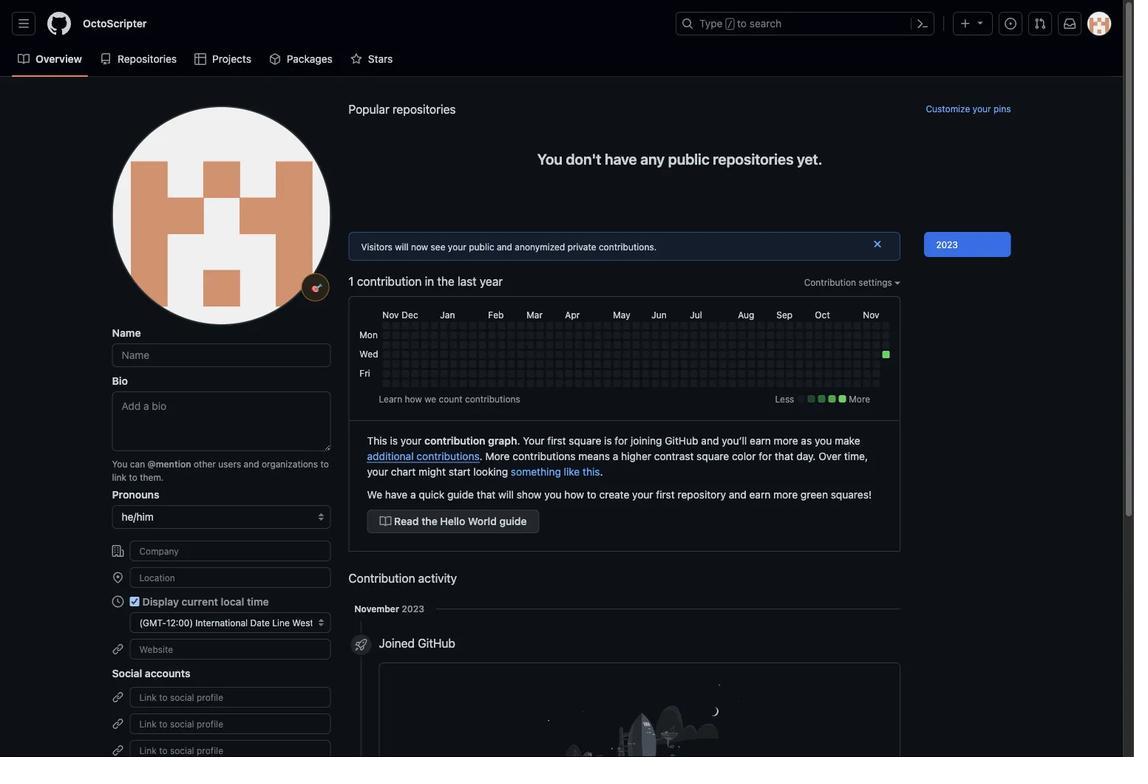 Task type: locate. For each thing, give the bounding box(es) containing it.
1 horizontal spatial you
[[815, 435, 832, 447]]

book image left read
[[380, 516, 392, 528]]

1 is from the left
[[390, 435, 398, 447]]

earn up color
[[750, 435, 771, 447]]

your right see
[[448, 242, 466, 252]]

star image
[[350, 53, 362, 65]]

1 vertical spatial will
[[498, 489, 514, 501]]

Bio text field
[[112, 392, 331, 452]]

how left we
[[405, 394, 422, 404]]

more
[[774, 435, 798, 447], [774, 489, 798, 501]]

1 horizontal spatial square
[[697, 450, 729, 463]]

more up make
[[849, 394, 870, 404]]

1 vertical spatial repositories
[[713, 150, 794, 167]]

3 social account image from the top
[[112, 745, 124, 757]]

earn down color
[[749, 489, 771, 501]]

issue opened image
[[1005, 18, 1017, 30]]

2023 right dismiss this notice image
[[936, 240, 958, 250]]

0 vertical spatial social account image
[[112, 692, 124, 704]]

cell
[[383, 322, 390, 330], [392, 322, 400, 330], [402, 322, 409, 330], [411, 322, 419, 330], [421, 322, 428, 330], [440, 322, 448, 330], [450, 322, 457, 330], [459, 322, 467, 330], [469, 322, 476, 330], [479, 322, 486, 330], [488, 322, 496, 330], [498, 322, 505, 330], [507, 322, 515, 330], [517, 322, 524, 330], [527, 322, 534, 330], [536, 322, 544, 330], [546, 322, 553, 330], [556, 322, 563, 330], [565, 322, 573, 330], [575, 322, 582, 330], [584, 322, 592, 330], [594, 322, 601, 330], [604, 322, 611, 330], [613, 322, 621, 330], [623, 322, 630, 330], [632, 322, 640, 330], [642, 322, 649, 330], [652, 322, 659, 330], [661, 322, 669, 330], [671, 322, 678, 330], [681, 322, 688, 330], [690, 322, 698, 330], [700, 322, 707, 330], [709, 322, 717, 330], [719, 322, 726, 330], [729, 322, 736, 330], [738, 322, 746, 330], [748, 322, 755, 330], [757, 322, 765, 330], [767, 322, 774, 330], [777, 322, 784, 330], [786, 322, 794, 330], [796, 322, 803, 330], [805, 322, 813, 330], [815, 322, 822, 330], [825, 322, 832, 330], [834, 322, 842, 330], [844, 322, 851, 330], [854, 322, 861, 330], [863, 322, 871, 330], [873, 322, 880, 330], [882, 322, 890, 330], [383, 332, 390, 339], [392, 332, 400, 339], [402, 332, 409, 339], [411, 332, 419, 339], [421, 332, 428, 339], [431, 332, 438, 339], [440, 332, 448, 339], [450, 332, 457, 339], [459, 332, 467, 339], [469, 332, 476, 339], [479, 332, 486, 339], [488, 332, 496, 339], [498, 332, 505, 339], [507, 332, 515, 339], [517, 332, 524, 339], [527, 332, 534, 339], [536, 332, 544, 339], [546, 332, 553, 339], [556, 332, 563, 339], [565, 332, 573, 339], [575, 332, 582, 339], [584, 332, 592, 339], [594, 332, 601, 339], [604, 332, 611, 339], [613, 332, 621, 339], [623, 332, 630, 339], [632, 332, 640, 339], [642, 332, 649, 339], [652, 332, 659, 339], [661, 332, 669, 339], [671, 332, 678, 339], [681, 332, 688, 339], [690, 332, 698, 339], [700, 332, 707, 339], [709, 332, 717, 339], [719, 332, 726, 339], [729, 332, 736, 339], [738, 332, 746, 339], [748, 332, 755, 339], [757, 332, 765, 339], [767, 332, 774, 339], [777, 332, 784, 339], [786, 332, 794, 339], [796, 332, 803, 339], [805, 332, 813, 339], [815, 332, 822, 339], [825, 332, 832, 339], [834, 332, 842, 339], [844, 332, 851, 339], [854, 332, 861, 339], [863, 332, 871, 339], [873, 332, 880, 339], [882, 332, 890, 339], [383, 342, 390, 349], [392, 342, 400, 349], [402, 342, 409, 349], [411, 342, 419, 349], [421, 342, 428, 349], [431, 342, 438, 349], [440, 342, 448, 349], [450, 342, 457, 349], [459, 342, 467, 349], [469, 342, 476, 349], [479, 342, 486, 349], [488, 342, 496, 349], [498, 342, 505, 349], [507, 342, 515, 349], [517, 342, 524, 349], [527, 342, 534, 349], [536, 342, 544, 349], [546, 342, 553, 349], [556, 342, 563, 349], [565, 342, 573, 349], [575, 342, 582, 349], [584, 342, 592, 349], [594, 342, 601, 349], [604, 342, 611, 349], [613, 342, 621, 349], [623, 342, 630, 349], [632, 342, 640, 349], [642, 342, 649, 349], [652, 342, 659, 349], [661, 342, 669, 349], [671, 342, 678, 349], [681, 342, 688, 349], [690, 342, 698, 349], [700, 342, 707, 349], [709, 342, 717, 349], [719, 342, 726, 349], [729, 342, 736, 349], [738, 342, 746, 349], [748, 342, 755, 349], [757, 342, 765, 349], [767, 342, 774, 349], [777, 342, 784, 349], [786, 342, 794, 349], [796, 342, 803, 349], [805, 342, 813, 349], [815, 342, 822, 349], [825, 342, 832, 349], [834, 342, 842, 349], [844, 342, 851, 349], [854, 342, 861, 349], [863, 342, 871, 349], [873, 342, 880, 349], [882, 342, 890, 349], [383, 351, 390, 359], [392, 351, 400, 359], [402, 351, 409, 359], [411, 351, 419, 359], [421, 351, 428, 359], [431, 351, 438, 359], [440, 351, 448, 359], [450, 351, 457, 359], [459, 351, 467, 359], [479, 351, 486, 359], [488, 351, 496, 359], [498, 351, 505, 359], [507, 351, 515, 359], [517, 351, 524, 359], [527, 351, 534, 359], [536, 351, 544, 359], [546, 351, 553, 359], [556, 351, 563, 359], [565, 351, 573, 359], [575, 351, 582, 359], [584, 351, 592, 359], [594, 351, 601, 359], [604, 351, 611, 359], [613, 351, 621, 359], [623, 351, 630, 359], [632, 351, 640, 359], [642, 351, 649, 359], [652, 351, 659, 359], [671, 351, 678, 359], [681, 351, 688, 359], [690, 351, 698, 359], [700, 351, 707, 359], [709, 351, 717, 359], [719, 351, 726, 359], [729, 351, 736, 359], [738, 351, 746, 359], [748, 351, 755, 359], [757, 351, 765, 359], [767, 351, 774, 359], [777, 351, 784, 359], [786, 351, 794, 359], [796, 351, 803, 359], [805, 351, 813, 359], [815, 351, 822, 359], [825, 351, 832, 359], [834, 351, 842, 359], [844, 351, 851, 359], [854, 351, 861, 359], [863, 351, 871, 359], [873, 351, 880, 359], [882, 351, 890, 359], [383, 361, 390, 368], [392, 361, 400, 368], [402, 361, 409, 368], [411, 361, 419, 368], [421, 361, 428, 368], [431, 361, 438, 368], [440, 361, 448, 368], [450, 361, 457, 368], [459, 361, 467, 368], [469, 361, 476, 368], [479, 361, 486, 368], [488, 361, 496, 368], [498, 361, 505, 368], [507, 361, 515, 368], [517, 361, 524, 368], [527, 361, 534, 368], [536, 361, 544, 368], [546, 361, 553, 368], [556, 361, 563, 368], [565, 361, 573, 368], [575, 361, 582, 368], [584, 361, 592, 368], [594, 361, 601, 368], [604, 361, 611, 368], [613, 361, 621, 368], [623, 361, 630, 368], [632, 361, 640, 368], [642, 361, 649, 368], [652, 361, 659, 368], [661, 361, 669, 368], [671, 361, 678, 368], [681, 361, 688, 368], [690, 361, 698, 368], [700, 361, 707, 368], [709, 361, 717, 368], [719, 361, 726, 368], [729, 361, 736, 368], [738, 361, 746, 368], [748, 361, 755, 368], [757, 361, 765, 368], [767, 361, 774, 368], [777, 361, 784, 368], [786, 361, 794, 368], [796, 361, 803, 368], [805, 361, 813, 368], [815, 361, 822, 368], [825, 361, 832, 368], [834, 361, 842, 368], [844, 361, 851, 368], [854, 361, 861, 368], [863, 361, 871, 368], [873, 361, 880, 368], [383, 370, 390, 378], [392, 370, 400, 378], [402, 370, 409, 378], [411, 370, 419, 378], [421, 370, 428, 378], [431, 370, 438, 378], [440, 370, 448, 378], [450, 370, 457, 378], [459, 370, 467, 378], [469, 370, 476, 378], [479, 370, 486, 378], [488, 370, 496, 378], [498, 370, 505, 378], [507, 370, 515, 378], [517, 370, 524, 378], [527, 370, 534, 378], [536, 370, 544, 378], [546, 370, 553, 378], [556, 370, 563, 378], [565, 370, 573, 378], [575, 370, 582, 378], [584, 370, 592, 378], [594, 370, 601, 378], [604, 370, 611, 378], [613, 370, 621, 378], [623, 370, 630, 378], [632, 370, 640, 378], [642, 370, 649, 378], [652, 370, 659, 378], [661, 370, 669, 378], [671, 370, 678, 378], [681, 370, 688, 378], [690, 370, 698, 378], [700, 370, 707, 378], [709, 370, 717, 378], [719, 370, 726, 378], [729, 370, 736, 378], [738, 370, 746, 378], [748, 370, 755, 378], [757, 370, 765, 378], [767, 370, 774, 378], [777, 370, 784, 378], [786, 370, 794, 378], [796, 370, 803, 378], [805, 370, 813, 378], [815, 370, 822, 378], [825, 370, 832, 378], [834, 370, 842, 378], [844, 370, 851, 378], [854, 370, 861, 378], [863, 370, 871, 378], [873, 370, 880, 378], [383, 380, 390, 387], [392, 380, 400, 387], [402, 380, 409, 387], [411, 380, 419, 387], [421, 380, 428, 387], [431, 380, 438, 387], [440, 380, 448, 387], [450, 380, 457, 387], [459, 380, 467, 387], [469, 380, 476, 387], [479, 380, 486, 387], [488, 380, 496, 387], [498, 380, 505, 387], [507, 380, 515, 387], [517, 380, 524, 387], [527, 380, 534, 387], [536, 380, 544, 387], [546, 380, 553, 387], [556, 380, 563, 387], [565, 380, 573, 387], [575, 380, 582, 387], [584, 380, 592, 387], [594, 380, 601, 387], [604, 380, 611, 387], [613, 380, 621, 387], [623, 380, 630, 387], [632, 380, 640, 387], [642, 380, 649, 387], [652, 380, 659, 387], [661, 380, 669, 387], [671, 380, 678, 387], [681, 380, 688, 387], [690, 380, 698, 387], [700, 380, 707, 387], [709, 380, 717, 387], [719, 380, 726, 387], [729, 380, 736, 387], [738, 380, 746, 387], [748, 380, 755, 387], [757, 380, 765, 387], [767, 380, 774, 387], [777, 380, 784, 387], [786, 380, 794, 387], [796, 380, 803, 387], [805, 380, 813, 387], [815, 380, 822, 387], [825, 380, 832, 387], [834, 380, 842, 387], [844, 380, 851, 387], [854, 380, 861, 387], [863, 380, 871, 387], [873, 380, 880, 387]]

1 more from the top
[[774, 435, 798, 447]]

0 horizontal spatial book image
[[18, 53, 30, 65]]

1 vertical spatial .
[[480, 450, 483, 463]]

0 vertical spatial github
[[665, 435, 698, 447]]

0 vertical spatial a
[[613, 450, 618, 463]]

0 vertical spatial more
[[774, 435, 798, 447]]

public right any
[[668, 150, 710, 167]]

is up means
[[604, 435, 612, 447]]

2 social account image from the top
[[112, 719, 124, 731]]

will left "show"
[[498, 489, 514, 501]]

2 vertical spatial social account image
[[112, 745, 124, 757]]

you left don't
[[537, 150, 563, 167]]

0 vertical spatial you
[[537, 150, 563, 167]]

contribution up start
[[425, 435, 485, 447]]

0 horizontal spatial have
[[385, 489, 408, 501]]

0 vertical spatial guide
[[447, 489, 474, 501]]

1 vertical spatial public
[[469, 242, 494, 252]]

0 vertical spatial contribution
[[804, 277, 856, 288]]

search
[[750, 17, 782, 30]]

2 horizontal spatial .
[[600, 466, 603, 478]]

1 vertical spatial you
[[112, 459, 128, 470]]

to right link
[[129, 472, 137, 483]]

first
[[547, 435, 566, 447], [656, 489, 675, 501]]

your
[[523, 435, 545, 447]]

that left day.
[[775, 450, 794, 463]]

first left repository
[[656, 489, 675, 501]]

your up additional contributions link
[[401, 435, 422, 447]]

0 horizontal spatial .
[[480, 450, 483, 463]]

and left anonymized
[[497, 242, 512, 252]]

apr
[[565, 310, 580, 320]]

visitors will now see your public and anonymized private contributions. alert
[[349, 232, 901, 261]]

0 horizontal spatial you
[[544, 489, 562, 501]]

jan
[[440, 310, 455, 320]]

have right the "we"
[[385, 489, 408, 501]]

1 horizontal spatial contribution
[[425, 435, 485, 447]]

0 horizontal spatial is
[[390, 435, 398, 447]]

more left green
[[774, 489, 798, 501]]

something like this button
[[511, 464, 600, 480]]

0 horizontal spatial first
[[547, 435, 566, 447]]

something
[[511, 466, 561, 478]]

Company field
[[130, 541, 331, 562]]

package image
[[269, 53, 281, 65]]

and right users
[[244, 459, 259, 470]]

contribution inside contribution settings popup button
[[804, 277, 856, 288]]

1 horizontal spatial you
[[537, 150, 563, 167]]

1 vertical spatial earn
[[749, 489, 771, 501]]

1 horizontal spatial .
[[517, 435, 520, 447]]

type / to search
[[699, 17, 782, 30]]

you inside this is your contribution graph . your first square is for joining github and you'll earn more as you make additional contributions
[[815, 435, 832, 447]]

stars link
[[344, 48, 399, 70]]

1 horizontal spatial contribution
[[804, 277, 856, 288]]

overview link
[[12, 48, 88, 70]]

2023 down contribution activity
[[402, 604, 424, 614]]

social account image for 2nd link to social profile text box from the top
[[112, 745, 124, 757]]

🎯 button
[[308, 280, 323, 295]]

you
[[537, 150, 563, 167], [112, 459, 128, 470]]

learn
[[379, 394, 402, 404]]

make
[[835, 435, 860, 447]]

1 horizontal spatial nov
[[863, 310, 880, 320]]

1 vertical spatial more
[[774, 489, 798, 501]]

might
[[419, 466, 446, 478]]

grid
[[357, 306, 892, 390]]

settings
[[859, 277, 892, 288]]

more inside this is your contribution graph . your first square is for joining github and you'll earn more as you make additional contributions
[[774, 435, 798, 447]]

guide
[[447, 489, 474, 501], [499, 516, 527, 528]]

book image left overview
[[18, 53, 30, 65]]

0 vertical spatial you
[[815, 435, 832, 447]]

other users and organizations to link to them.
[[112, 459, 329, 483]]

to
[[737, 17, 747, 30], [321, 459, 329, 470], [129, 472, 137, 483], [587, 489, 597, 501]]

start
[[449, 466, 471, 478]]

1 vertical spatial square
[[697, 450, 729, 463]]

first right the your
[[547, 435, 566, 447]]

nov for nov dec
[[383, 310, 399, 320]]

1 horizontal spatial have
[[605, 150, 637, 167]]

your inside alert
[[448, 242, 466, 252]]

0 horizontal spatial you
[[112, 459, 128, 470]]

you up link
[[112, 459, 128, 470]]

2 nov from the left
[[863, 310, 880, 320]]

1 vertical spatial book image
[[380, 516, 392, 528]]

github inside this is your contribution graph . your first square is for joining github and you'll earn more as you make additional contributions
[[665, 435, 698, 447]]

a left higher
[[613, 450, 618, 463]]

0 vertical spatial how
[[405, 394, 422, 404]]

1 vertical spatial guide
[[499, 516, 527, 528]]

you down something like this button
[[544, 489, 562, 501]]

social
[[112, 668, 142, 680]]

0 vertical spatial contribution
[[357, 275, 422, 289]]

that down looking
[[477, 489, 496, 501]]

1 vertical spatial contribution
[[425, 435, 485, 447]]

contribution up nov dec
[[357, 275, 422, 289]]

1 horizontal spatial will
[[498, 489, 514, 501]]

0 vertical spatial more
[[849, 394, 870, 404]]

0 vertical spatial for
[[615, 435, 628, 447]]

0 vertical spatial link to social profile text field
[[130, 714, 331, 735]]

nov down settings
[[863, 310, 880, 320]]

contribution for contribution settings
[[804, 277, 856, 288]]

0 vertical spatial square
[[569, 435, 601, 447]]

is
[[390, 435, 398, 447], [604, 435, 612, 447]]

location image
[[112, 572, 124, 584]]

contributions
[[465, 394, 520, 404], [417, 450, 480, 463], [513, 450, 576, 463]]

Link to social profile text field
[[130, 714, 331, 735], [130, 741, 331, 758]]

you right 'as'
[[815, 435, 832, 447]]

. left the your
[[517, 435, 520, 447]]

0 vertical spatial repositories
[[393, 102, 456, 116]]

you can @mention
[[112, 459, 191, 470]]

1 vertical spatial for
[[759, 450, 772, 463]]

and right repository
[[729, 489, 747, 501]]

. up looking
[[480, 450, 483, 463]]

contribution
[[804, 277, 856, 288], [349, 572, 415, 586]]

over
[[819, 450, 842, 463]]

read the hello world guide
[[392, 516, 527, 528]]

guide right world
[[499, 516, 527, 528]]

means
[[578, 450, 610, 463]]

and left you'll
[[701, 435, 719, 447]]

command palette image
[[917, 18, 929, 30]]

and
[[497, 242, 512, 252], [701, 435, 719, 447], [244, 459, 259, 470], [729, 489, 747, 501]]

0 horizontal spatial public
[[469, 242, 494, 252]]

1 horizontal spatial more
[[849, 394, 870, 404]]

accounts
[[145, 668, 190, 680]]

0 horizontal spatial how
[[405, 394, 422, 404]]

will left now
[[395, 242, 409, 252]]

1 horizontal spatial for
[[759, 450, 772, 463]]

0 vertical spatial that
[[775, 450, 794, 463]]

public up year at the left
[[469, 242, 494, 252]]

table image
[[195, 53, 206, 65]]

have left any
[[605, 150, 637, 167]]

read the hello world guide link
[[367, 510, 539, 534]]

green
[[801, 489, 828, 501]]

contributions right count
[[465, 394, 520, 404]]

0 horizontal spatial repositories
[[393, 102, 456, 116]]

sep
[[777, 310, 793, 320]]

0 horizontal spatial will
[[395, 242, 409, 252]]

1 social account image from the top
[[112, 692, 124, 704]]

pronouns
[[112, 489, 159, 501]]

contribution for contribution activity
[[349, 572, 415, 586]]

0 vertical spatial book image
[[18, 53, 30, 65]]

projects link
[[189, 48, 257, 70]]

that
[[775, 450, 794, 463], [477, 489, 496, 501]]

1 horizontal spatial a
[[613, 450, 618, 463]]

repositories left yet.
[[713, 150, 794, 167]]

oct
[[815, 310, 830, 320]]

for inside this is your contribution graph . your first square is for joining github and you'll earn more as you make additional contributions
[[615, 435, 628, 447]]

social account image for link to social profile text field on the bottom
[[112, 692, 124, 704]]

read
[[394, 516, 419, 528]]

contribution up oct
[[804, 277, 856, 288]]

0 horizontal spatial that
[[477, 489, 496, 501]]

github
[[665, 435, 698, 447], [418, 637, 455, 651]]

your down additional
[[367, 466, 388, 478]]

1 vertical spatial a
[[410, 489, 416, 501]]

. down means
[[600, 466, 603, 478]]

0 vertical spatial .
[[517, 435, 520, 447]]

world
[[468, 516, 497, 528]]

0 horizontal spatial nov
[[383, 310, 399, 320]]

1 vertical spatial how
[[564, 489, 584, 501]]

for right color
[[759, 450, 772, 463]]

octoscripter
[[83, 17, 147, 30]]

a left quick
[[410, 489, 416, 501]]

your left pins at top right
[[973, 104, 991, 114]]

0 vertical spatial public
[[668, 150, 710, 167]]

1 nov from the left
[[383, 310, 399, 320]]

square down you'll
[[697, 450, 729, 463]]

packages link
[[263, 48, 339, 70]]

1 horizontal spatial that
[[775, 450, 794, 463]]

0 horizontal spatial contribution
[[349, 572, 415, 586]]

count
[[439, 394, 463, 404]]

is up additional
[[390, 435, 398, 447]]

to right organizations
[[321, 459, 329, 470]]

rocket image
[[355, 640, 367, 651]]

social accounts
[[112, 668, 190, 680]]

1 horizontal spatial github
[[665, 435, 698, 447]]

public
[[668, 150, 710, 167], [469, 242, 494, 252]]

other
[[194, 459, 216, 470]]

to right '/'
[[737, 17, 747, 30]]

1 horizontal spatial how
[[564, 489, 584, 501]]

the right read
[[422, 516, 438, 528]]

social account image
[[112, 692, 124, 704], [112, 719, 124, 731], [112, 745, 124, 757]]

1 vertical spatial github
[[418, 637, 455, 651]]

you for you can @mention
[[112, 459, 128, 470]]

1 vertical spatial link to social profile text field
[[130, 741, 331, 758]]

contributions up the something
[[513, 450, 576, 463]]

guide for world
[[499, 516, 527, 528]]

change your avatar image
[[112, 106, 331, 325]]

more down the graph at the left
[[485, 450, 510, 463]]

1 horizontal spatial first
[[656, 489, 675, 501]]

contribution
[[357, 275, 422, 289], [425, 435, 485, 447]]

. inside this is your contribution graph . your first square is for joining github and you'll earn more as you make additional contributions
[[517, 435, 520, 447]]

the
[[437, 275, 455, 289], [422, 516, 438, 528]]

1 vertical spatial first
[[656, 489, 675, 501]]

have
[[605, 150, 637, 167], [385, 489, 408, 501]]

squares!
[[831, 489, 872, 501]]

how down like at bottom
[[564, 489, 584, 501]]

0 horizontal spatial square
[[569, 435, 601, 447]]

earn inside this is your contribution graph . your first square is for joining github and you'll earn more as you make additional contributions
[[750, 435, 771, 447]]

more inside the . more contributions means a higher contrast square color for that day. over time, your chart might start looking
[[485, 450, 510, 463]]

homepage image
[[47, 12, 71, 35]]

1 horizontal spatial guide
[[499, 516, 527, 528]]

1 vertical spatial contribution
[[349, 572, 415, 586]]

chart
[[391, 466, 416, 478]]

github right joined
[[418, 637, 455, 651]]

book image
[[18, 53, 30, 65], [380, 516, 392, 528]]

for up higher
[[615, 435, 628, 447]]

.
[[517, 435, 520, 447], [480, 450, 483, 463], [600, 466, 603, 478]]

for inside the . more contributions means a higher contrast square color for that day. over time, your chart might start looking
[[759, 450, 772, 463]]

contributions.
[[599, 242, 657, 252]]

the right in
[[437, 275, 455, 289]]

1 vertical spatial social account image
[[112, 719, 124, 731]]

1 vertical spatial you
[[544, 489, 562, 501]]

repo image
[[100, 53, 112, 65]]

0 vertical spatial first
[[547, 435, 566, 447]]

you for you don't have any public repositories yet.
[[537, 150, 563, 167]]

may
[[613, 310, 631, 320]]

aug
[[738, 310, 755, 320]]

1 vertical spatial 2023
[[402, 604, 424, 614]]

will
[[395, 242, 409, 252], [498, 489, 514, 501]]

0 vertical spatial earn
[[750, 435, 771, 447]]

. more contributions means a higher contrast square color for that day. over time, your chart might start looking
[[367, 450, 868, 478]]

nov left dec
[[383, 310, 399, 320]]

social account image for 2nd link to social profile text box from the bottom
[[112, 719, 124, 731]]

book image inside overview link
[[18, 53, 30, 65]]

contributions up start
[[417, 450, 480, 463]]

1 horizontal spatial book image
[[380, 516, 392, 528]]

0 vertical spatial 2023
[[936, 240, 958, 250]]

1 vertical spatial more
[[485, 450, 510, 463]]

create
[[599, 489, 629, 501]]

book image inside read the hello world guide link
[[380, 516, 392, 528]]

jul
[[690, 310, 702, 320]]

0 vertical spatial will
[[395, 242, 409, 252]]

feb
[[488, 310, 504, 320]]

your
[[973, 104, 991, 114], [448, 242, 466, 252], [401, 435, 422, 447], [367, 466, 388, 478], [632, 489, 653, 501]]

projects
[[212, 53, 251, 65]]

1 horizontal spatial is
[[604, 435, 612, 447]]

0 horizontal spatial contribution
[[357, 275, 422, 289]]

pins
[[994, 104, 1011, 114]]

activity
[[418, 572, 457, 586]]

contribution up november
[[349, 572, 415, 586]]

stars
[[368, 53, 393, 65]]

earn
[[750, 435, 771, 447], [749, 489, 771, 501]]

guide down start
[[447, 489, 474, 501]]

0 horizontal spatial for
[[615, 435, 628, 447]]

customize
[[926, 104, 970, 114]]

0 horizontal spatial more
[[485, 450, 510, 463]]

square up means
[[569, 435, 601, 447]]

2023 link
[[924, 232, 1011, 257]]

repositories right popular
[[393, 102, 456, 116]]

2023
[[936, 240, 958, 250], [402, 604, 424, 614]]

hello
[[440, 516, 465, 528]]

plus image
[[960, 18, 972, 30]]

github up contrast
[[665, 435, 698, 447]]

more left 'as'
[[774, 435, 798, 447]]

display
[[142, 596, 179, 608]]

0 horizontal spatial guide
[[447, 489, 474, 501]]



Task type: describe. For each thing, give the bounding box(es) containing it.
1
[[349, 275, 354, 289]]

color
[[732, 450, 756, 463]]

1 horizontal spatial repositories
[[713, 150, 794, 167]]

this
[[367, 435, 387, 447]]

don't
[[566, 150, 601, 167]]

year
[[480, 275, 503, 289]]

type
[[699, 17, 723, 30]]

overview
[[35, 53, 82, 65]]

this
[[583, 466, 600, 478]]

bio
[[112, 375, 128, 387]]

triangle down image
[[975, 17, 986, 28]]

your right create
[[632, 489, 653, 501]]

2 vertical spatial .
[[600, 466, 603, 478]]

square inside this is your contribution graph . your first square is for joining github and you'll earn more as you make additional contributions
[[569, 435, 601, 447]]

0 horizontal spatial a
[[410, 489, 416, 501]]

yet.
[[797, 150, 822, 167]]

you'll
[[722, 435, 747, 447]]

octoscripter link
[[77, 12, 153, 35]]

customize your pins
[[926, 104, 1011, 114]]

public inside alert
[[469, 242, 494, 252]]

contribution inside this is your contribution graph . your first square is for joining github and you'll earn more as you make additional contributions
[[425, 435, 485, 447]]

joined
[[379, 637, 415, 651]]

contrast
[[654, 450, 694, 463]]

higher
[[621, 450, 651, 463]]

1 vertical spatial have
[[385, 489, 408, 501]]

time
[[247, 596, 269, 608]]

repositories
[[118, 53, 177, 65]]

joined github
[[379, 637, 455, 651]]

link image
[[112, 644, 124, 656]]

to left create
[[587, 489, 597, 501]]

show
[[517, 489, 542, 501]]

visitors
[[361, 242, 393, 252]]

contributions inside this is your contribution graph . your first square is for joining github and you'll earn more as you make additional contributions
[[417, 450, 480, 463]]

1 vertical spatial the
[[422, 516, 438, 528]]

your inside this is your contribution graph . your first square is for joining github and you'll earn more as you make additional contributions
[[401, 435, 422, 447]]

Display current local time checkbox
[[130, 597, 139, 607]]

day.
[[797, 450, 816, 463]]

this is your contribution graph . your first square is for joining github and you'll earn more as you make additional contributions
[[367, 435, 860, 463]]

dismiss this notice image
[[872, 238, 884, 250]]

now
[[411, 242, 428, 252]]

notifications image
[[1064, 18, 1076, 30]]

learn how we count contributions link
[[379, 394, 520, 404]]

november
[[355, 604, 399, 614]]

Location field
[[130, 568, 331, 589]]

nov dec
[[383, 310, 418, 320]]

in
[[425, 275, 434, 289]]

clock image
[[112, 596, 124, 608]]

guide for quick
[[447, 489, 474, 501]]

your inside the . more contributions means a higher contrast square color for that day. over time, your chart might start looking
[[367, 466, 388, 478]]

popular repositories
[[349, 102, 456, 116]]

that inside the . more contributions means a higher contrast square color for that day. over time, your chart might start looking
[[775, 450, 794, 463]]

users
[[218, 459, 241, 470]]

Website field
[[130, 640, 331, 660]]

display current local time
[[142, 596, 269, 608]]

book image for read the hello world guide link
[[380, 516, 392, 528]]

we
[[425, 394, 436, 404]]

2 link to social profile text field from the top
[[130, 741, 331, 758]]

1 horizontal spatial public
[[668, 150, 710, 167]]

private
[[568, 242, 596, 252]]

and inside the other users and organizations to link to them.
[[244, 459, 259, 470]]

quick
[[419, 489, 445, 501]]

grid containing nov
[[357, 306, 892, 390]]

popular
[[349, 102, 390, 116]]

Name field
[[112, 344, 331, 367]]

as
[[801, 435, 812, 447]]

book image for overview link
[[18, 53, 30, 65]]

learn how we count contributions
[[379, 394, 520, 404]]

git pull request image
[[1034, 18, 1046, 30]]

0 vertical spatial have
[[605, 150, 637, 167]]

joining
[[631, 435, 662, 447]]

anonymized
[[515, 242, 565, 252]]

any
[[640, 150, 665, 167]]

graph
[[488, 435, 517, 447]]

organization image
[[112, 546, 124, 558]]

contribution settings
[[804, 277, 895, 288]]

contribution activity
[[349, 572, 457, 586]]

first inside this is your contribution graph . your first square is for joining github and you'll earn more as you make additional contributions
[[547, 435, 566, 447]]

1 horizontal spatial 2023
[[936, 240, 958, 250]]

a inside the . more contributions means a higher contrast square color for that day. over time, your chart might start looking
[[613, 450, 618, 463]]

2 is from the left
[[604, 435, 612, 447]]

last
[[458, 275, 477, 289]]

additional contributions link
[[367, 450, 480, 463]]

repository
[[678, 489, 726, 501]]

time,
[[844, 450, 868, 463]]

nov for nov
[[863, 310, 880, 320]]

fri
[[360, 368, 370, 379]]

link
[[112, 472, 126, 483]]

1 link to social profile text field from the top
[[130, 714, 331, 735]]

looking
[[473, 466, 508, 478]]

can
[[130, 459, 145, 470]]

and inside this is your contribution graph . your first square is for joining github and you'll earn more as you make additional contributions
[[701, 435, 719, 447]]

additional
[[367, 450, 414, 463]]

joined github! image
[[455, 676, 825, 758]]

less
[[775, 394, 794, 404]]

will inside alert
[[395, 242, 409, 252]]

see
[[431, 242, 445, 252]]

mon
[[360, 330, 378, 340]]

0 vertical spatial the
[[437, 275, 455, 289]]

jun
[[652, 310, 667, 320]]

contributions inside the . more contributions means a higher contrast square color for that day. over time, your chart might start looking
[[513, 450, 576, 463]]

2 more from the top
[[774, 489, 798, 501]]

mar
[[527, 310, 543, 320]]

0 horizontal spatial github
[[418, 637, 455, 651]]

1 vertical spatial that
[[477, 489, 496, 501]]

0 horizontal spatial 2023
[[402, 604, 424, 614]]

square inside the . more contributions means a higher contrast square color for that day. over time, your chart might start looking
[[697, 450, 729, 463]]

repositories link
[[94, 48, 183, 70]]

wed
[[360, 349, 378, 359]]

and inside alert
[[497, 242, 512, 252]]

packages
[[287, 53, 333, 65]]

Link to social profile text field
[[130, 688, 331, 708]]

. inside the . more contributions means a higher contrast square color for that day. over time, your chart might start looking
[[480, 450, 483, 463]]

dec
[[402, 310, 418, 320]]

@mention
[[148, 459, 191, 470]]

/
[[727, 19, 733, 30]]

local
[[221, 596, 244, 608]]



Task type: vqa. For each thing, say whether or not it's contained in the screenshot.
FILTER NOTIFICATIONS TEXT FIELD
no



